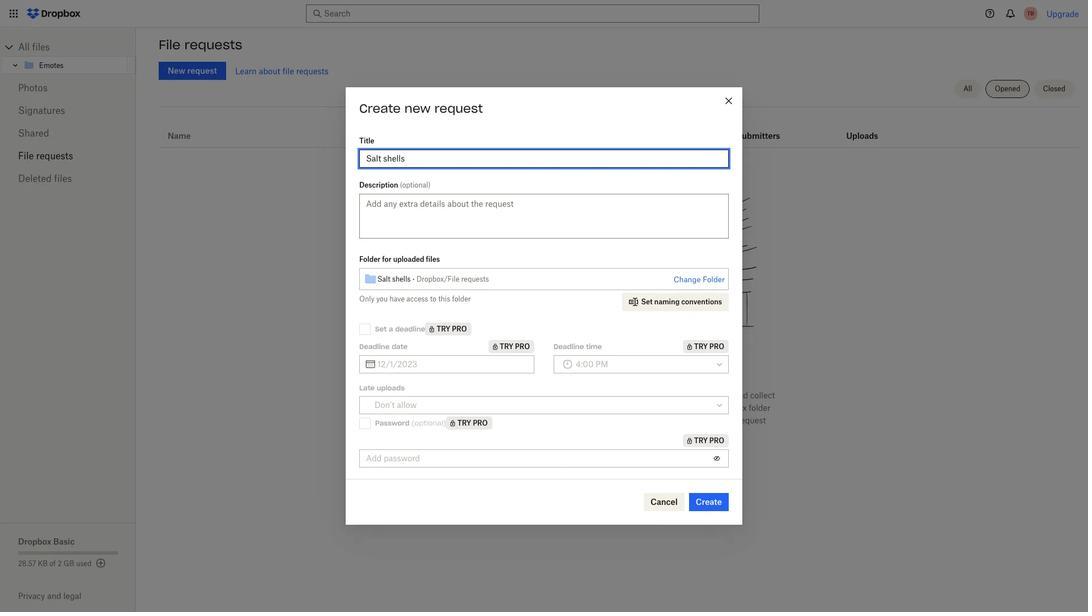 Task type: vqa. For each thing, say whether or not it's contained in the screenshot.
the leftmost the files
no



Task type: describe. For each thing, give the bounding box(es) containing it.
description ( optional )
[[360, 181, 431, 189]]

deadline
[[395, 325, 426, 333]]

files for request files from anyone, whether they have a dropbox account or not, and collect them in your dropbox. files will be automatically organized into a dropbox folder you choose. your privacy is important, so those who upload to your file request cannot access your dropbox account.
[[496, 391, 512, 400]]

file inside request files from anyone, whether they have a dropbox account or not, and collect them in your dropbox. files will be automatically organized into a dropbox folder you choose. your privacy is important, so those who upload to your file request cannot access your dropbox account.
[[724, 416, 736, 425]]

0 horizontal spatial file
[[283, 66, 294, 76]]

anyone,
[[534, 391, 562, 400]]

shared link
[[18, 122, 118, 145]]

Title text field
[[366, 153, 723, 165]]

salt
[[378, 275, 391, 283]]

to inside request files from anyone, whether they have a dropbox account or not, and collect them in your dropbox. files will be automatically organized into a dropbox folder you choose. your privacy is important, so those who upload to your file request cannot access your dropbox account.
[[696, 416, 704, 425]]

deadline time
[[554, 342, 602, 351]]

) for password ( optional )
[[444, 419, 447, 427]]

dropbox up "28.57"
[[18, 537, 51, 547]]

for
[[382, 255, 392, 264]]

folder for uploaded files
[[360, 255, 440, 264]]

all files
[[18, 41, 50, 53]]

conventions
[[682, 298, 723, 306]]

deadline date
[[360, 342, 408, 351]]

uploads
[[377, 384, 405, 392]]

dropbox logo - go to the homepage image
[[23, 5, 85, 23]]

be
[[588, 403, 598, 413]]

optional for description ( optional )
[[402, 181, 429, 189]]

files for all files
[[32, 41, 50, 53]]

privacy and legal
[[18, 592, 81, 601]]

of
[[50, 560, 56, 568]]

28.57 kb of 2 gb used
[[18, 560, 92, 568]]

set naming conventions button
[[623, 293, 729, 311]]

title
[[360, 137, 375, 145]]

Add any extra details about the request text field
[[360, 194, 729, 239]]

1 vertical spatial your
[[706, 416, 722, 425]]

all files link
[[18, 38, 136, 56]]

will
[[573, 403, 586, 413]]

from for anyone,
[[514, 391, 531, 400]]

upgrade
[[1047, 9, 1080, 18]]

try pro down this
[[437, 325, 467, 333]]

pro for the pro trial element under them
[[473, 419, 488, 428]]

set for set a deadline
[[375, 325, 387, 333]]

dropbox down those
[[623, 428, 655, 438]]

try for the pro trial element over someone?
[[695, 343, 708, 351]]

have inside request files from anyone, whether they have a dropbox account or not, and collect them in your dropbox. files will be automatically organized into a dropbox folder you choose. your privacy is important, so those who upload to your file request cannot access your dropbox account.
[[616, 391, 634, 400]]

0 vertical spatial file requests
[[159, 37, 243, 53]]

only
[[360, 295, 375, 303]]

salt shells • dropbox/file requests
[[378, 275, 489, 283]]

about
[[259, 66, 281, 76]]

optional for password ( optional )
[[415, 419, 444, 427]]

you inside request files from anyone, whether they have a dropbox account or not, and collect them in your dropbox. files will be automatically organized into a dropbox folder you choose. your privacy is important, so those who upload to your file request cannot access your dropbox account.
[[472, 416, 486, 425]]

automatically
[[600, 403, 651, 413]]

pro trial element up need
[[489, 340, 535, 353]]

or
[[709, 391, 716, 400]]

pro for the pro trial element above need
[[515, 343, 530, 351]]

pro trial element down them
[[447, 417, 493, 430]]

try for the pro trial element above need
[[500, 343, 514, 351]]

pro trial element up someone?
[[683, 340, 729, 353]]

cancel
[[651, 497, 678, 507]]

only you have access to this folder
[[360, 295, 471, 303]]

try for the pro trial element under them
[[458, 419, 472, 428]]

basic
[[53, 537, 75, 547]]

global header element
[[0, 0, 1089, 28]]

them
[[468, 403, 487, 413]]

) for description ( optional )
[[429, 181, 431, 189]]

closed
[[1044, 85, 1066, 93]]

pro trial element down upload
[[683, 434, 729, 447]]

all button
[[955, 80, 982, 98]]

emotes link
[[23, 58, 125, 72]]

request files from anyone, whether they have a dropbox account or not, and collect them in your dropbox. files will be automatically organized into a dropbox folder you choose. your privacy is important, so those who upload to your file request cannot access your dropbox account.
[[463, 391, 776, 438]]

not,
[[718, 391, 732, 400]]

files
[[553, 403, 571, 413]]

dropbox basic
[[18, 537, 75, 547]]

upload
[[668, 416, 694, 425]]

2
[[58, 560, 62, 568]]

requests inside the file requests link
[[36, 150, 73, 162]]

name row
[[159, 111, 1080, 148]]

dropbox up organized
[[642, 391, 674, 400]]

try pro up need
[[500, 343, 530, 351]]

0 horizontal spatial and
[[47, 592, 61, 601]]

learn about file requests
[[235, 66, 329, 76]]

try for the pro trial element below upload
[[695, 437, 708, 445]]

1 horizontal spatial file
[[159, 37, 181, 53]]

deadline for deadline time
[[554, 342, 584, 351]]

create for create
[[696, 497, 723, 507]]

gb
[[64, 560, 74, 568]]

create button
[[690, 493, 729, 512]]

request
[[463, 391, 494, 400]]

all files tree
[[2, 38, 136, 74]]

files inside create new request dialog
[[426, 255, 440, 264]]

need
[[512, 362, 546, 378]]

learn
[[235, 66, 257, 76]]

used
[[76, 560, 92, 568]]

photos link
[[18, 77, 118, 99]]

none text field inside create new request dialog
[[378, 358, 528, 371]]

opened
[[996, 85, 1021, 93]]

something
[[550, 362, 618, 378]]

upgrade link
[[1047, 9, 1080, 18]]

you inside create new request dialog
[[377, 295, 388, 303]]

account.
[[657, 428, 690, 438]]

signatures link
[[18, 99, 118, 122]]

important,
[[575, 416, 615, 425]]

have inside create new request dialog
[[390, 295, 405, 303]]

dropbox down not,
[[715, 403, 747, 413]]

new
[[405, 101, 431, 116]]

file requests link
[[18, 145, 118, 167]]



Task type: locate. For each thing, give the bounding box(es) containing it.
1 horizontal spatial file requests
[[159, 37, 243, 53]]

set for set naming conventions
[[642, 298, 653, 306]]

1 horizontal spatial file
[[724, 416, 736, 425]]

who
[[650, 416, 666, 425]]

( right description
[[400, 181, 402, 189]]

access down the •
[[407, 295, 429, 303]]

try up someone?
[[695, 343, 708, 351]]

files up emotes
[[32, 41, 50, 53]]

) right description
[[429, 181, 431, 189]]

closed button
[[1035, 80, 1075, 98]]

1 horizontal spatial you
[[472, 416, 486, 425]]

a
[[389, 325, 393, 333], [636, 391, 640, 400], [709, 403, 713, 413]]

0 horizontal spatial deadline
[[360, 342, 390, 351]]

0 horizontal spatial request
[[435, 101, 483, 116]]

1 vertical spatial request
[[738, 416, 767, 425]]

all inside tree
[[18, 41, 30, 53]]

request inside request files from anyone, whether they have a dropbox account or not, and collect them in your dropbox. files will be automatically organized into a dropbox folder you choose. your privacy is important, so those who upload to your file request cannot access your dropbox account.
[[738, 416, 767, 425]]

create inside create button
[[696, 497, 723, 507]]

2 vertical spatial a
[[709, 403, 713, 413]]

create new request dialog
[[346, 87, 743, 525]]

0 vertical spatial file
[[159, 37, 181, 53]]

emotes
[[39, 61, 64, 69]]

0 horizontal spatial to
[[430, 295, 437, 303]]

file requests up 'deleted files' on the top
[[18, 150, 73, 162]]

try up need
[[500, 343, 514, 351]]

1 vertical spatial to
[[696, 416, 704, 425]]

1 vertical spatial have
[[616, 391, 634, 400]]

they
[[598, 391, 614, 400]]

0 horizontal spatial file requests
[[18, 150, 73, 162]]

access inside create new request dialog
[[407, 295, 429, 303]]

0 vertical spatial a
[[389, 325, 393, 333]]

try pro
[[437, 325, 467, 333], [500, 343, 530, 351], [695, 343, 725, 351], [458, 419, 488, 428], [695, 437, 725, 445]]

( right password
[[412, 419, 415, 427]]

1 vertical spatial set
[[375, 325, 387, 333]]

those
[[627, 416, 648, 425]]

0 horizontal spatial all
[[18, 41, 30, 53]]

choose.
[[488, 416, 516, 425]]

file
[[159, 37, 181, 53], [18, 150, 34, 162]]

1 deadline from the left
[[360, 342, 390, 351]]

1 horizontal spatial request
[[738, 416, 767, 425]]

a right into
[[709, 403, 713, 413]]

legal
[[63, 592, 81, 601]]

deadline left time
[[554, 342, 584, 351]]

Add password password field
[[366, 453, 708, 465]]

file right about
[[283, 66, 294, 76]]

try pro down into
[[695, 437, 725, 445]]

1 horizontal spatial folder
[[749, 403, 771, 413]]

pro for the pro trial element over someone?
[[710, 343, 725, 351]]

optional right password
[[415, 419, 444, 427]]

cannot
[[549, 428, 575, 438]]

privacy and legal link
[[18, 592, 136, 601]]

folder inside request files from anyone, whether they have a dropbox account or not, and collect them in your dropbox. files will be automatically organized into a dropbox folder you choose. your privacy is important, so those who upload to your file request cannot access your dropbox account.
[[749, 403, 771, 413]]

from for someone?
[[622, 362, 653, 378]]

privacy
[[538, 416, 564, 425]]

folder down 'collect'
[[749, 403, 771, 413]]

try
[[437, 325, 451, 333], [500, 343, 514, 351], [695, 343, 708, 351], [458, 419, 472, 428], [695, 437, 708, 445]]

1 horizontal spatial and
[[735, 391, 749, 400]]

all left opened
[[964, 85, 973, 93]]

access inside request files from anyone, whether they have a dropbox account or not, and collect them in your dropbox. files will be automatically organized into a dropbox folder you choose. your privacy is important, so those who upload to your file request cannot access your dropbox account.
[[577, 428, 602, 438]]

shells
[[392, 275, 411, 283]]

1 horizontal spatial create
[[696, 497, 723, 507]]

all for all files
[[18, 41, 30, 53]]

0 horizontal spatial folder
[[452, 295, 471, 303]]

and right not,
[[735, 391, 749, 400]]

your down into
[[706, 416, 722, 425]]

to left this
[[430, 295, 437, 303]]

is
[[567, 416, 573, 425]]

cancel button
[[644, 493, 685, 512]]

request right new
[[435, 101, 483, 116]]

all up photos
[[18, 41, 30, 53]]

0 vertical spatial optional
[[402, 181, 429, 189]]

0 horizontal spatial file
[[18, 150, 34, 162]]

0 vertical spatial you
[[377, 295, 388, 303]]

0 horizontal spatial )
[[429, 181, 431, 189]]

pro for the pro trial element below upload
[[710, 437, 725, 445]]

create new request
[[360, 101, 483, 116]]

pro up need
[[515, 343, 530, 351]]

1 horizontal spatial deadline
[[554, 342, 584, 351]]

collect
[[751, 391, 776, 400]]

deadline for deadline date
[[360, 342, 390, 351]]

pro up someone?
[[710, 343, 725, 351]]

your up choose.
[[498, 403, 515, 413]]

1 vertical spatial folder
[[749, 403, 771, 413]]

change
[[674, 275, 701, 284]]

) right password
[[444, 419, 447, 427]]

requests up 'deleted files' on the top
[[36, 150, 73, 162]]

shared
[[18, 128, 49, 139]]

whether
[[565, 391, 596, 400]]

try pro down them
[[458, 419, 488, 428]]

1 vertical spatial create
[[696, 497, 723, 507]]

request inside dialog
[[435, 101, 483, 116]]

0 horizontal spatial your
[[498, 403, 515, 413]]

you
[[377, 295, 388, 303], [472, 416, 486, 425]]

column header
[[398, 111, 563, 147], [563, 111, 728, 147], [737, 116, 782, 143], [847, 116, 892, 143]]

deleted files link
[[18, 167, 118, 190]]

set left naming
[[642, 298, 653, 306]]

have up automatically
[[616, 391, 634, 400]]

2 horizontal spatial your
[[706, 416, 722, 425]]

dropbox
[[642, 391, 674, 400], [715, 403, 747, 413], [623, 428, 655, 438], [18, 537, 51, 547]]

naming
[[655, 298, 680, 306]]

0 vertical spatial all
[[18, 41, 30, 53]]

pro right account.
[[710, 437, 725, 445]]

from
[[622, 362, 653, 378], [514, 391, 531, 400]]

deleted
[[18, 173, 52, 184]]

files for deleted files
[[54, 173, 72, 184]]

kb
[[38, 560, 48, 568]]

deadline left date
[[360, 342, 390, 351]]

set naming conventions
[[642, 298, 723, 306]]

1 vertical spatial optional
[[415, 419, 444, 427]]

file requests up learn
[[159, 37, 243, 53]]

deleted files
[[18, 173, 72, 184]]

you right only
[[377, 295, 388, 303]]

and left legal
[[47, 592, 61, 601]]

pro trial element down this
[[426, 323, 472, 336]]

1 vertical spatial (
[[412, 419, 415, 427]]

a up automatically
[[636, 391, 640, 400]]

your
[[518, 416, 535, 425]]

a inside dialog
[[389, 325, 393, 333]]

access down important,
[[577, 428, 602, 438]]

try for the pro trial element underneath this
[[437, 325, 451, 333]]

•
[[413, 275, 415, 283]]

late
[[360, 384, 375, 392]]

set inside button
[[642, 298, 653, 306]]

time
[[587, 342, 602, 351]]

into
[[692, 403, 707, 413]]

file
[[283, 66, 294, 76], [724, 416, 736, 425]]

0 vertical spatial have
[[390, 295, 405, 303]]

create right cancel
[[696, 497, 723, 507]]

need something from someone?
[[512, 362, 727, 378]]

try pro up someone?
[[695, 343, 725, 351]]

0 vertical spatial file
[[283, 66, 294, 76]]

create
[[360, 101, 401, 116], [696, 497, 723, 507]]

1 horizontal spatial all
[[964, 85, 973, 93]]

set a deadline
[[375, 325, 426, 333]]

all inside button
[[964, 85, 973, 93]]

1 horizontal spatial )
[[444, 419, 447, 427]]

folder inside change folder button
[[703, 275, 725, 284]]

1 horizontal spatial folder
[[703, 275, 725, 284]]

files down the file requests link
[[54, 173, 72, 184]]

folder right this
[[452, 295, 471, 303]]

files up the salt shells • dropbox/file requests
[[426, 255, 440, 264]]

pro trial element
[[426, 323, 472, 336], [489, 340, 535, 353], [683, 340, 729, 353], [447, 417, 493, 430], [683, 434, 729, 447]]

1 horizontal spatial access
[[577, 428, 602, 438]]

1 vertical spatial )
[[444, 419, 447, 427]]

1 horizontal spatial a
[[636, 391, 640, 400]]

try down them
[[458, 419, 472, 428]]

0 vertical spatial folder
[[360, 255, 381, 264]]

0 vertical spatial and
[[735, 391, 749, 400]]

learn about file requests link
[[235, 66, 329, 76]]

have down shells at the top
[[390, 295, 405, 303]]

1 vertical spatial access
[[577, 428, 602, 438]]

change folder
[[674, 275, 725, 284]]

someone?
[[657, 362, 727, 378]]

0 vertical spatial set
[[642, 298, 653, 306]]

to down into
[[696, 416, 704, 425]]

0 vertical spatial (
[[400, 181, 402, 189]]

you down them
[[472, 416, 486, 425]]

have
[[390, 295, 405, 303], [616, 391, 634, 400]]

requests right about
[[296, 66, 329, 76]]

deadline
[[360, 342, 390, 351], [554, 342, 584, 351]]

your down so
[[604, 428, 621, 438]]

0 vertical spatial request
[[435, 101, 483, 116]]

0 horizontal spatial a
[[389, 325, 393, 333]]

dropbox/file
[[417, 275, 460, 283]]

and inside request files from anyone, whether they have a dropbox account or not, and collect them in your dropbox. files will be automatically organized into a dropbox folder you choose. your privacy is important, so those who upload to your file request cannot access your dropbox account.
[[735, 391, 749, 400]]

organized
[[653, 403, 690, 413]]

files inside request files from anyone, whether they have a dropbox account or not, and collect them in your dropbox. files will be automatically organized into a dropbox folder you choose. your privacy is important, so those who upload to your file request cannot access your dropbox account.
[[496, 391, 512, 400]]

requests right dropbox/file
[[462, 275, 489, 283]]

dropbox.
[[517, 403, 551, 413]]

1 horizontal spatial to
[[696, 416, 704, 425]]

0 horizontal spatial set
[[375, 325, 387, 333]]

request down 'collect'
[[738, 416, 767, 425]]

privacy
[[18, 592, 45, 601]]

date
[[392, 342, 408, 351]]

password
[[375, 419, 410, 427]]

name
[[168, 131, 191, 141]]

try right account.
[[695, 437, 708, 445]]

from inside request files from anyone, whether they have a dropbox account or not, and collect them in your dropbox. files will be automatically organized into a dropbox folder you choose. your privacy is important, so those who upload to your file request cannot access your dropbox account.
[[514, 391, 531, 400]]

optional right description
[[402, 181, 429, 189]]

0 vertical spatial access
[[407, 295, 429, 303]]

1 horizontal spatial from
[[622, 362, 653, 378]]

None text field
[[378, 358, 528, 371]]

0 horizontal spatial create
[[360, 101, 401, 116]]

files inside tree
[[32, 41, 50, 53]]

get more space image
[[94, 557, 108, 571]]

0 horizontal spatial from
[[514, 391, 531, 400]]

folder left for
[[360, 255, 381, 264]]

1 horizontal spatial have
[[616, 391, 634, 400]]

0 horizontal spatial you
[[377, 295, 388, 303]]

so
[[617, 416, 625, 425]]

1 vertical spatial file requests
[[18, 150, 73, 162]]

1 vertical spatial a
[[636, 391, 640, 400]]

folder
[[360, 255, 381, 264], [703, 275, 725, 284]]

folder inside create new request dialog
[[452, 295, 471, 303]]

0 vertical spatial from
[[622, 362, 653, 378]]

2 vertical spatial your
[[604, 428, 621, 438]]

)
[[429, 181, 431, 189], [444, 419, 447, 427]]

requests up learn
[[185, 37, 243, 53]]

your
[[498, 403, 515, 413], [706, 416, 722, 425], [604, 428, 621, 438]]

0 vertical spatial )
[[429, 181, 431, 189]]

late uploads
[[360, 384, 405, 392]]

0 horizontal spatial have
[[390, 295, 405, 303]]

1 vertical spatial from
[[514, 391, 531, 400]]

( for description
[[400, 181, 402, 189]]

requests
[[185, 37, 243, 53], [296, 66, 329, 76], [36, 150, 73, 162], [462, 275, 489, 283]]

uploaded
[[393, 255, 425, 264]]

2 horizontal spatial a
[[709, 403, 713, 413]]

try down this
[[437, 325, 451, 333]]

0 vertical spatial your
[[498, 403, 515, 413]]

pro down them
[[473, 419, 488, 428]]

( for password
[[412, 419, 415, 427]]

all for all
[[964, 85, 973, 93]]

request
[[435, 101, 483, 116], [738, 416, 767, 425]]

1 vertical spatial and
[[47, 592, 61, 601]]

1 vertical spatial all
[[964, 85, 973, 93]]

create for create new request
[[360, 101, 401, 116]]

2 deadline from the left
[[554, 342, 584, 351]]

all
[[18, 41, 30, 53], [964, 85, 973, 93]]

1 vertical spatial you
[[472, 416, 486, 425]]

set up deadline date
[[375, 325, 387, 333]]

1 vertical spatial folder
[[703, 275, 725, 284]]

account
[[676, 391, 706, 400]]

opened button
[[987, 80, 1030, 98]]

1 horizontal spatial your
[[604, 428, 621, 438]]

0 horizontal spatial access
[[407, 295, 429, 303]]

pro right deadline on the left
[[452, 325, 467, 333]]

create up title at the left top
[[360, 101, 401, 116]]

this
[[439, 295, 451, 303]]

1 vertical spatial file
[[724, 416, 736, 425]]

0 vertical spatial folder
[[452, 295, 471, 303]]

and
[[735, 391, 749, 400], [47, 592, 61, 601]]

photos
[[18, 82, 48, 94]]

1 vertical spatial file
[[18, 150, 34, 162]]

optional
[[402, 181, 429, 189], [415, 419, 444, 427]]

files up in
[[496, 391, 512, 400]]

in
[[489, 403, 496, 413]]

0 vertical spatial to
[[430, 295, 437, 303]]

file down not,
[[724, 416, 736, 425]]

pro for the pro trial element underneath this
[[452, 325, 467, 333]]

from up automatically
[[622, 362, 653, 378]]

requests inside create new request dialog
[[462, 275, 489, 283]]

password ( optional )
[[375, 419, 447, 427]]

from up the dropbox.
[[514, 391, 531, 400]]

a up deadline date
[[389, 325, 393, 333]]

0 horizontal spatial folder
[[360, 255, 381, 264]]

1 horizontal spatial (
[[412, 419, 415, 427]]

folder up conventions at the right
[[703, 275, 725, 284]]

change folder button
[[674, 273, 725, 287]]

0 vertical spatial create
[[360, 101, 401, 116]]

to inside create new request dialog
[[430, 295, 437, 303]]

pro
[[452, 325, 467, 333], [515, 343, 530, 351], [710, 343, 725, 351], [473, 419, 488, 428], [710, 437, 725, 445]]

0 horizontal spatial (
[[400, 181, 402, 189]]

description
[[360, 181, 398, 189]]

signatures
[[18, 105, 65, 116]]

1 horizontal spatial set
[[642, 298, 653, 306]]



